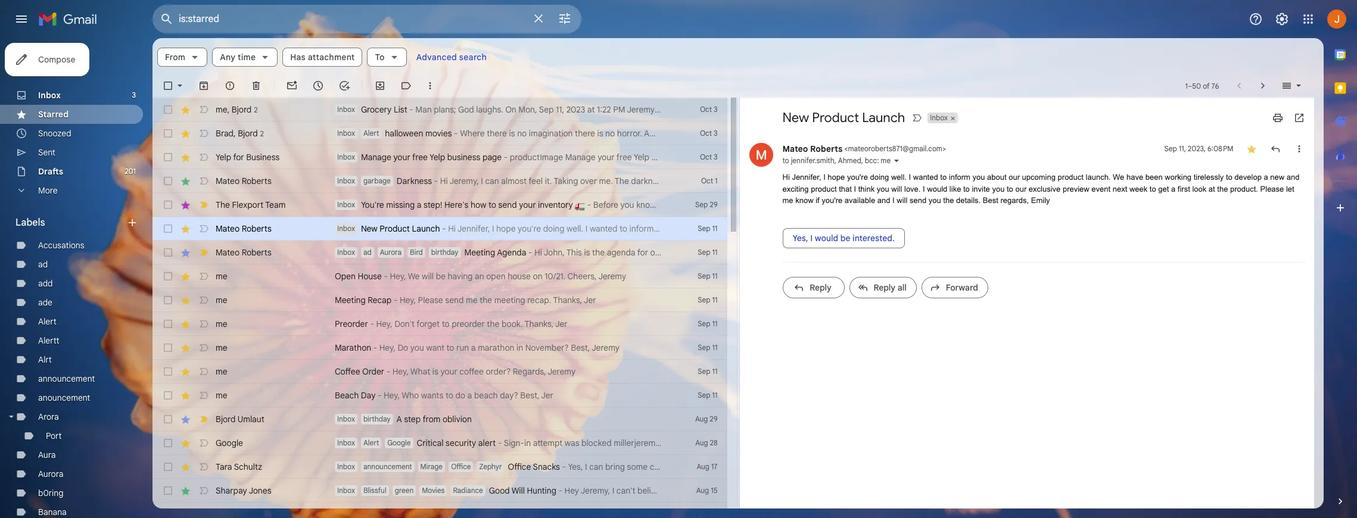 Task type: locate. For each thing, give the bounding box(es) containing it.
banana
[[38, 507, 67, 518]]

working
[[1165, 173, 1192, 182]]

2 oct 3 from the top
[[700, 129, 718, 138]]

inbox grocery list -
[[337, 104, 415, 115]]

b0ring
[[38, 488, 63, 499]]

develop
[[1235, 173, 1262, 182]]

mateoroberts871@gmail.com
[[848, 144, 943, 153]]

hey, right house
[[390, 271, 406, 282]]

0 vertical spatial be
[[841, 233, 851, 243]]

reply down yes, i would be interested.
[[810, 282, 832, 293]]

4 11 from the top
[[712, 296, 718, 304]]

6 11 from the top
[[712, 343, 718, 352]]

aug up aug 28
[[695, 415, 708, 424]]

we
[[1113, 173, 1125, 182], [408, 271, 420, 282]]

row up movies
[[153, 455, 727, 479]]

i right the that
[[854, 184, 856, 193]]

preview
[[1063, 184, 1090, 193]]

5 row from the top
[[153, 193, 727, 217]]

inbox inside inbox new product launch -
[[337, 224, 355, 233]]

your down 'feel'
[[519, 200, 536, 210]]

1 horizontal spatial aurora
[[380, 248, 402, 257]]

2 horizontal spatial send
[[910, 196, 927, 205]]

0 horizontal spatial we
[[408, 271, 420, 282]]

darkness - hi jeremy, i can almost feel it. taking over me. the darkness. sincerely, mateo
[[397, 176, 732, 187]]

2 row from the top
[[153, 122, 727, 145]]

1 vertical spatial we
[[408, 271, 420, 282]]

2 mateo roberts from the top
[[216, 223, 272, 234]]

0 horizontal spatial yes,
[[568, 462, 583, 473]]

i inside button
[[811, 233, 813, 243]]

Starred checkbox
[[1246, 143, 1258, 155]]

our right the about
[[1009, 173, 1020, 182]]

- right preorder
[[370, 319, 374, 330]]

about
[[987, 173, 1007, 182]]

, down 'me , bjord 2'
[[234, 128, 236, 139]]

8 row from the top
[[153, 265, 727, 288]]

None search field
[[153, 5, 582, 33]]

exclusive
[[1029, 184, 1061, 193]]

send up preorder - hey, don't forget to preorder the book. thanks, jer at the left of page
[[445, 295, 464, 306]]

0 vertical spatial oct 3
[[700, 105, 718, 114]]

1 vertical spatial be
[[436, 271, 446, 282]]

1 vertical spatial aurora
[[38, 469, 63, 480]]

1 horizontal spatial ad
[[363, 248, 372, 257]]

hi up "exciting"
[[783, 173, 790, 182]]

banana link
[[38, 507, 67, 518]]

3 11 from the top
[[712, 272, 718, 281]]

1 vertical spatial 2
[[260, 129, 264, 138]]

1 horizontal spatial 1
[[1185, 81, 1188, 90]]

please
[[1261, 184, 1284, 193], [418, 295, 443, 306]]

0 vertical spatial ad
[[363, 248, 372, 257]]

roberts for darkness - hi jeremy, i can almost feel it. taking over me. the darkness. sincerely, mateo
[[242, 176, 272, 187]]

reply link
[[783, 277, 845, 298]]

0 horizontal spatial launch
[[412, 223, 440, 234]]

1 vertical spatial thanks,
[[525, 319, 554, 330]]

0 vertical spatial would
[[927, 184, 948, 193]]

ad up house
[[363, 248, 372, 257]]

sep 11 for beach day - hey, who wants to do a beach day? best, jer
[[698, 391, 718, 400]]

- right house
[[384, 271, 388, 282]]

row up preorder - hey, don't forget to preorder the book. thanks, jer at the left of page
[[153, 288, 727, 312]]

2 vertical spatial jeremy
[[548, 366, 576, 377]]

0 vertical spatial mateo roberts
[[216, 176, 272, 187]]

16 row from the top
[[153, 455, 727, 479]]

launch up the mateoroberts871@gmail.com
[[862, 110, 905, 126]]

1 left 50 on the top of page
[[1185, 81, 1188, 90]]

11
[[712, 224, 718, 233], [712, 248, 718, 257], [712, 272, 718, 281], [712, 296, 718, 304], [712, 319, 718, 328], [712, 343, 718, 352], [712, 367, 718, 376], [712, 391, 718, 400]]

yes, inside button
[[793, 233, 808, 243]]

aurora down inbox new product launch -
[[380, 248, 402, 257]]

brad , bjord 2
[[216, 128, 264, 139]]

send
[[910, 196, 927, 205], [498, 200, 517, 210], [445, 295, 464, 306]]

, left bcc:
[[861, 156, 863, 165]]

3 row from the top
[[153, 145, 727, 169]]

send down almost
[[498, 200, 517, 210]]

9 row from the top
[[153, 288, 727, 312]]

sep 11 for preorder - hey, don't forget to preorder the book. thanks, jer
[[698, 319, 718, 328]]

best
[[983, 196, 999, 205]]

meeting recap - hey, please send me the meeting recap. thanks, jer
[[335, 295, 596, 306]]

0 horizontal spatial ad
[[38, 259, 48, 270]]

add link
[[38, 278, 53, 289]]

let
[[1286, 184, 1295, 193]]

row containing google
[[153, 431, 727, 455]]

15 row from the top
[[153, 431, 727, 455]]

next
[[1113, 184, 1128, 193]]

and
[[1287, 173, 1300, 182], [878, 196, 890, 205]]

row up 'movies'
[[153, 98, 727, 122]]

your left free
[[394, 152, 410, 163]]

you're
[[361, 200, 384, 210]]

compose
[[38, 54, 75, 65]]

11 for marathon - hey, do you want to run a marathon in november? best, jeremy
[[712, 343, 718, 352]]

jeremy
[[598, 271, 626, 282], [592, 343, 620, 353], [548, 366, 576, 377]]

best, right day?
[[520, 390, 540, 401]]

3 for inbox manage your free yelp business page -
[[714, 153, 718, 161]]

roberts for inbox new product launch -
[[242, 223, 272, 234]]

1 vertical spatial new
[[361, 223, 378, 234]]

1 horizontal spatial send
[[498, 200, 517, 210]]

11 for open house - hey, we will be having an open house on 10/21. cheers, jeremy
[[712, 272, 718, 281]]

you're up 'think'
[[847, 173, 868, 182]]

1 11 from the top
[[712, 224, 718, 233]]

29
[[710, 200, 718, 209], [710, 415, 718, 424]]

2 vertical spatial alert
[[363, 439, 379, 447]]

hey, up don't
[[400, 295, 416, 306]]

hey, for hey, we will be having an open house on 10/21. cheers, jeremy
[[390, 271, 406, 282]]

5 sep 11 from the top
[[698, 319, 718, 328]]

0 horizontal spatial would
[[815, 233, 838, 243]]

row up "want"
[[153, 312, 727, 336]]

0 vertical spatial meeting
[[464, 247, 495, 258]]

product inside row
[[380, 223, 410, 234]]

advanced search options image
[[553, 7, 577, 30]]

2 for brad
[[260, 129, 264, 138]]

0 vertical spatial our
[[1009, 173, 1020, 182]]

1 29 from the top
[[710, 200, 718, 209]]

starred
[[38, 109, 69, 120]]

what
[[410, 366, 430, 377]]

row down the is
[[153, 384, 727, 408]]

row containing sharpay jones
[[153, 479, 727, 503]]

anouncement
[[38, 393, 90, 403]]

announcement up blissful on the left bottom of page
[[363, 462, 412, 471]]

halloween
[[385, 128, 423, 139]]

launch inside row
[[412, 223, 440, 234]]

google up the tara
[[216, 438, 243, 449]]

1 horizontal spatial the
[[615, 176, 629, 187]]

3 for halloween movies -
[[714, 129, 718, 138]]

emily
[[1031, 196, 1050, 205]]

0 vertical spatial we
[[1113, 173, 1125, 182]]

3 for inbox grocery list -
[[714, 105, 718, 114]]

3 sep 11 from the top
[[698, 272, 718, 281]]

0 horizontal spatial your
[[394, 152, 410, 163]]

mateo roberts
[[216, 176, 272, 187], [216, 223, 272, 234], [216, 247, 272, 258]]

the left flexport
[[216, 200, 230, 210]]

announcement up anouncement
[[38, 374, 95, 384]]

birthday right bird
[[431, 248, 459, 257]]

think
[[858, 184, 875, 193]]

i
[[824, 173, 826, 182], [909, 173, 911, 182], [481, 176, 483, 187], [854, 184, 856, 193], [923, 184, 925, 193], [893, 196, 895, 205], [811, 233, 813, 243], [585, 462, 587, 473]]

hey, for hey, what is your coffee order? regards, jeremy
[[392, 366, 409, 377]]

announcement inside row
[[363, 462, 412, 471]]

the right me.
[[615, 176, 629, 187]]

aug 17
[[697, 462, 718, 471]]

move to inbox image
[[374, 80, 386, 92]]

would
[[927, 184, 948, 193], [815, 233, 838, 243]]

new product launch main content
[[153, 38, 1324, 518]]

0 vertical spatial new
[[783, 110, 809, 126]]

alertt link
[[38, 335, 59, 346]]

meeting for meeting recap - hey, please send me the meeting recap. thanks, jer
[[335, 295, 366, 306]]

1 vertical spatial jer
[[555, 319, 568, 330]]

1 vertical spatial you're
[[822, 196, 843, 205]]

1 vertical spatial alert
[[38, 316, 56, 327]]

will down love. at the top
[[897, 196, 908, 205]]

0 horizontal spatial send
[[445, 295, 464, 306]]

drafts
[[38, 166, 63, 177]]

birthday
[[431, 248, 459, 257], [363, 415, 391, 424]]

inbox new product launch -
[[337, 223, 448, 234]]

can left bring
[[589, 462, 603, 473]]

5 11 from the top
[[712, 319, 718, 328]]

you down doing
[[877, 184, 889, 193]]

0 horizontal spatial yelp
[[216, 152, 231, 163]]

11 for meeting recap - hey, please send me the meeting recap. thanks, jer
[[712, 296, 718, 304]]

1 vertical spatial product
[[380, 223, 410, 234]]

7 sep 11 from the top
[[698, 367, 718, 376]]

new
[[783, 110, 809, 126], [361, 223, 378, 234]]

1 horizontal spatial launch
[[862, 110, 905, 126]]

0 horizontal spatial best,
[[520, 390, 540, 401]]

0 vertical spatial and
[[1287, 173, 1300, 182]]

1 horizontal spatial and
[[1287, 173, 1300, 182]]

tab list
[[1324, 38, 1357, 475]]

best,
[[571, 343, 590, 353], [520, 390, 540, 401]]

please down the new
[[1261, 184, 1284, 193]]

1 horizontal spatial would
[[927, 184, 948, 193]]

4 sep 11 from the top
[[698, 296, 718, 304]]

1 vertical spatial yes,
[[568, 462, 583, 473]]

-
[[410, 104, 413, 115], [454, 128, 458, 139], [504, 152, 508, 163], [434, 176, 438, 187], [585, 200, 593, 210], [442, 223, 446, 234], [529, 247, 532, 258], [384, 271, 388, 282], [394, 295, 398, 306], [370, 319, 374, 330], [373, 343, 377, 353], [386, 366, 390, 377], [378, 390, 382, 401], [498, 438, 502, 449], [562, 462, 566, 473], [559, 486, 562, 496]]

me
[[216, 104, 227, 115], [881, 156, 891, 165], [783, 196, 793, 205], [216, 271, 227, 282], [216, 295, 227, 306], [466, 295, 478, 306], [216, 319, 227, 330], [216, 343, 227, 353], [216, 366, 227, 377], [216, 390, 227, 401]]

11 for beach day - hey, who wants to do a beach day? best, jer
[[712, 391, 718, 400]]

jennifer,
[[792, 173, 821, 182]]

1 horizontal spatial new
[[783, 110, 809, 126]]

will down bird
[[422, 271, 434, 282]]

yelp
[[216, 152, 231, 163], [430, 152, 445, 163]]

1 horizontal spatial be
[[841, 233, 851, 243]]

0 horizontal spatial jer
[[541, 390, 553, 401]]

11 row from the top
[[153, 336, 727, 360]]

29 up the 28
[[710, 415, 718, 424]]

the left book.
[[487, 319, 500, 330]]

2023,
[[1188, 144, 1206, 153]]

jer down regards,
[[541, 390, 553, 401]]

will down well.
[[892, 184, 902, 193]]

0 horizontal spatial product
[[380, 223, 410, 234]]

1 vertical spatial oct 3
[[700, 129, 718, 138]]

accusations link
[[38, 240, 84, 251]]

1 up sep 29
[[715, 176, 718, 185]]

we up next in the top right of the page
[[1113, 173, 1125, 182]]

any time
[[220, 52, 256, 63]]

sep for ninth row
[[698, 296, 711, 304]]

snooze image
[[312, 80, 324, 92]]

mateo roberts for launch
[[216, 223, 272, 234]]

launch
[[862, 110, 905, 126], [412, 223, 440, 234]]

1 vertical spatial the
[[216, 200, 230, 210]]

1 horizontal spatial announcement
[[363, 462, 412, 471]]

1 oct 3 from the top
[[700, 105, 718, 114]]

office for office snacks - yes, i can bring some cookies.
[[508, 462, 531, 473]]

labels heading
[[15, 217, 126, 229]]

0 vertical spatial the
[[615, 176, 629, 187]]

None checkbox
[[162, 80, 174, 92], [162, 151, 174, 163], [162, 199, 174, 211], [162, 271, 174, 282], [162, 318, 174, 330], [162, 366, 174, 378], [162, 414, 174, 425], [162, 437, 174, 449], [162, 80, 174, 92], [162, 151, 174, 163], [162, 199, 174, 211], [162, 271, 174, 282], [162, 318, 174, 330], [162, 366, 174, 378], [162, 414, 174, 425], [162, 437, 174, 449]]

book.
[[502, 319, 523, 330]]

2 up business
[[260, 129, 264, 138]]

inbox inside inbox grocery list -
[[337, 105, 355, 114]]

sep 11 for meeting recap - hey, please send me the meeting recap. thanks, jer
[[698, 296, 718, 304]]

1 vertical spatial please
[[418, 295, 443, 306]]

1 mateo roberts from the top
[[216, 176, 272, 187]]

1
[[1185, 81, 1188, 90], [715, 176, 718, 185]]

delete image
[[250, 80, 262, 92]]

7 11 from the top
[[712, 367, 718, 376]]

yelp right free
[[430, 152, 445, 163]]

0 horizontal spatial and
[[878, 196, 890, 205]]

you inside row
[[410, 343, 424, 353]]

jones
[[249, 486, 271, 496]]

1 vertical spatial 29
[[710, 415, 718, 424]]

1 horizontal spatial yelp
[[430, 152, 445, 163]]

meeting up an
[[464, 247, 495, 258]]

can left almost
[[485, 176, 499, 187]]

jeremy right cheers,
[[598, 271, 626, 282]]

please inside 'hi jennifer, i hope you're doing well. i wanted to inform you about our upcoming product launch. we have been working tirelessly to develop a new and exciting product that i think you will love. i would like to invite you to our exclusive preview event next week to get a first look at the product. please let me know if you're available and i will send you the details. best regards, emily'
[[1261, 184, 1284, 193]]

product down missing
[[380, 223, 410, 234]]

13 row from the top
[[153, 384, 727, 408]]

1 horizontal spatial can
[[589, 462, 603, 473]]

november?
[[525, 343, 569, 353]]

1 vertical spatial bjord
[[238, 128, 258, 139]]

gmail image
[[38, 7, 103, 31]]

0 vertical spatial 29
[[710, 200, 718, 209]]

alert up alertt link
[[38, 316, 56, 327]]

inbox inside "button"
[[930, 113, 948, 122]]

jeremy right november?
[[592, 343, 620, 353]]

product up if
[[811, 184, 837, 193]]

inbox link
[[38, 90, 61, 101]]

1 horizontal spatial you're
[[847, 173, 868, 182]]

any
[[220, 52, 235, 63]]

please up forget
[[418, 295, 443, 306]]

0 vertical spatial your
[[394, 152, 410, 163]]

best, right november?
[[571, 343, 590, 353]]

2 29 from the top
[[710, 415, 718, 424]]

would down if
[[815, 233, 838, 243]]

18 row from the top
[[153, 503, 727, 518]]

oct for inbox grocery list -
[[700, 105, 712, 114]]

agenda
[[497, 247, 526, 258]]

i left hope
[[824, 173, 826, 182]]

row down 'movies'
[[153, 145, 727, 169]]

- down over
[[585, 200, 593, 210]]

reply left all
[[874, 282, 896, 293]]

2 inside 'me , bjord 2'
[[254, 105, 258, 114]]

sep for seventh row from the bottom
[[698, 367, 711, 376]]

reply
[[810, 282, 832, 293], [874, 282, 896, 293]]

2 horizontal spatial jer
[[584, 295, 596, 306]]

0 vertical spatial can
[[485, 176, 499, 187]]

roberts for meeting agenda -
[[242, 247, 272, 258]]

oct for inbox manage your free yelp business page -
[[700, 153, 712, 161]]

me , bjord 2
[[216, 104, 258, 115]]

3 oct 3 from the top
[[700, 153, 718, 161]]

0 vertical spatial announcement
[[38, 374, 95, 384]]

1 sep 11 from the top
[[698, 224, 718, 233]]

bjord right brad
[[238, 128, 258, 139]]

inbox inside labels "navigation"
[[38, 90, 61, 101]]

be left having
[[436, 271, 446, 282]]

announcement inside labels "navigation"
[[38, 374, 95, 384]]

3 inside labels "navigation"
[[132, 91, 136, 100]]

1 vertical spatial best,
[[520, 390, 540, 401]]

17 row from the top
[[153, 479, 727, 503]]

- right marathon
[[373, 343, 377, 353]]

reply for reply all
[[874, 282, 896, 293]]

8 sep 11 from the top
[[698, 391, 718, 400]]

alert down grocery
[[363, 129, 379, 138]]

hey, for hey, who wants to do a beach day? best, jer
[[384, 390, 400, 401]]

oct 3 for -
[[700, 105, 718, 114]]

bjord for me
[[232, 104, 252, 115]]

, down the "report spam" 'image'
[[227, 104, 230, 115]]

to left "get" in the right top of the page
[[1150, 184, 1156, 193]]

yes, i would be interested.
[[793, 233, 895, 243]]

1 reply from the left
[[810, 282, 832, 293]]

ad inside row
[[363, 248, 372, 257]]

aurora inside new product launch main content
[[380, 248, 402, 257]]

0 vertical spatial product
[[1058, 173, 1084, 182]]

201
[[125, 167, 136, 176]]

row down step!
[[153, 217, 727, 241]]

add to tasks image
[[338, 80, 350, 92]]

mateo roberts cell
[[783, 144, 946, 154]]

29 for a step from oblivion
[[710, 415, 718, 424]]

29 for you're missing a step! here's how to send your inventory
[[710, 200, 718, 209]]

good
[[489, 486, 510, 496]]

you
[[973, 173, 985, 182], [877, 184, 889, 193], [992, 184, 1005, 193], [929, 196, 941, 205], [410, 343, 424, 353]]

6 sep 11 from the top
[[698, 343, 718, 352]]

ad inside labels "navigation"
[[38, 259, 48, 270]]

will inside row
[[422, 271, 434, 282]]

1 horizontal spatial we
[[1113, 173, 1125, 182]]

can for bring
[[589, 462, 603, 473]]

is
[[432, 366, 438, 377]]

0 vertical spatial bjord
[[232, 104, 252, 115]]

thanks, down recap.
[[525, 319, 554, 330]]

2 inside the brad , bjord 2
[[260, 129, 264, 138]]

1 horizontal spatial best,
[[571, 343, 590, 353]]

to button
[[367, 48, 407, 67]]

new product launch
[[783, 110, 905, 126]]

almost
[[501, 176, 527, 187]]

you right 'do'
[[410, 343, 424, 353]]

11,
[[1179, 144, 1186, 153]]

google down a
[[387, 439, 411, 447]]

- right darkness
[[434, 176, 438, 187]]

aug for good will hunting
[[696, 486, 709, 495]]

i right love. at the top
[[923, 184, 925, 193]]

be inside row
[[436, 271, 446, 282]]

announcement
[[38, 374, 95, 384], [363, 462, 412, 471]]

marathon
[[478, 343, 514, 353]]

alert inside labels "navigation"
[[38, 316, 56, 327]]

0 horizontal spatial reply
[[810, 282, 832, 293]]

search mail image
[[156, 8, 178, 30]]

1 horizontal spatial hi
[[783, 173, 790, 182]]

office for office
[[451, 462, 471, 471]]

older image
[[1257, 80, 1269, 92]]

upcoming
[[1022, 173, 1056, 182]]

you down the about
[[992, 184, 1005, 193]]

to up regards,
[[1007, 184, 1013, 193]]

bjord left umlaut
[[216, 414, 236, 425]]

tara schultz
[[216, 462, 262, 473]]

1 horizontal spatial please
[[1261, 184, 1284, 193]]

2 reply from the left
[[874, 282, 896, 293]]

hey, left what on the bottom left of the page
[[392, 366, 409, 377]]

8 11 from the top
[[712, 391, 718, 400]]

aurora up b0ring link
[[38, 469, 63, 480]]

step!
[[424, 200, 442, 210]]

to left develop
[[1226, 173, 1233, 182]]

get
[[1159, 184, 1169, 193]]

a
[[397, 414, 402, 425]]

0 horizontal spatial office
[[451, 462, 471, 471]]

inbox button
[[928, 113, 949, 123]]

1 inside row
[[715, 176, 718, 185]]

over
[[580, 176, 597, 187]]

0 horizontal spatial meeting
[[335, 295, 366, 306]]

mateo for darkness - hi jeremy, i can almost feel it. taking over me. the darkness. sincerely, mateo
[[216, 176, 240, 187]]

0 vertical spatial please
[[1261, 184, 1284, 193]]

0 horizontal spatial google
[[216, 438, 243, 449]]

send inside 'hi jennifer, i hope you're doing well. i wanted to inform you about our upcoming product launch. we have been working tirelessly to develop a new and exciting product that i think you will love. i would like to invite you to our exclusive preview event next week to get a first look at the product. please let me know if you're available and i will send you the details. best regards, emily'
[[910, 196, 927, 205]]

sharpay jones
[[216, 486, 271, 496]]

7 row from the top
[[153, 241, 727, 265]]

i right well.
[[909, 173, 911, 182]]

1 vertical spatial can
[[589, 462, 603, 473]]

row containing the flexport team
[[153, 193, 727, 217]]

sep for 12th row from the bottom
[[698, 248, 711, 257]]

your right the is
[[441, 366, 457, 377]]

don't
[[395, 319, 415, 330]]

1 vertical spatial ad
[[38, 259, 48, 270]]

a left step!
[[417, 200, 422, 210]]

0 vertical spatial alert
[[363, 129, 379, 138]]

open
[[486, 271, 506, 282]]

1 horizontal spatial yes,
[[793, 233, 808, 243]]

0 horizontal spatial be
[[436, 271, 446, 282]]

0 horizontal spatial product
[[811, 184, 837, 193]]

hi inside row
[[440, 176, 448, 187]]

a left the new
[[1264, 173, 1268, 182]]

row
[[153, 98, 727, 122], [153, 122, 727, 145], [153, 145, 727, 169], [153, 169, 732, 193], [153, 193, 727, 217], [153, 217, 727, 241], [153, 241, 727, 265], [153, 265, 727, 288], [153, 288, 727, 312], [153, 312, 727, 336], [153, 336, 727, 360], [153, 360, 727, 384], [153, 384, 727, 408], [153, 408, 727, 431], [153, 431, 727, 455], [153, 455, 727, 479], [153, 479, 727, 503], [153, 503, 727, 518]]

0 horizontal spatial announcement
[[38, 374, 95, 384]]

yelp left for
[[216, 152, 231, 163]]

0 horizontal spatial birthday
[[363, 415, 391, 424]]

sep inside cell
[[1165, 144, 1177, 153]]

send down love. at the top
[[910, 196, 927, 205]]

and up let
[[1287, 173, 1300, 182]]

ad up add link
[[38, 259, 48, 270]]

clear search image
[[527, 7, 551, 30]]

row containing tara schultz
[[153, 455, 727, 479]]

you're right if
[[822, 196, 843, 205]]

12 row from the top
[[153, 360, 727, 384]]

i right jeremy,
[[481, 176, 483, 187]]

None checkbox
[[162, 104, 174, 116], [162, 128, 174, 139], [162, 175, 174, 187], [162, 223, 174, 235], [162, 247, 174, 259], [162, 294, 174, 306], [162, 342, 174, 354], [162, 390, 174, 402], [162, 461, 174, 473], [162, 485, 174, 497], [162, 104, 174, 116], [162, 128, 174, 139], [162, 175, 174, 187], [162, 223, 174, 235], [162, 247, 174, 259], [162, 294, 174, 306], [162, 342, 174, 354], [162, 390, 174, 402], [162, 461, 174, 473], [162, 485, 174, 497]]

1 vertical spatial 1
[[715, 176, 718, 185]]

hey,
[[390, 271, 406, 282], [400, 295, 416, 306], [376, 319, 392, 330], [379, 343, 396, 353], [392, 366, 409, 377], [384, 390, 400, 401]]

14 row from the top
[[153, 408, 727, 431]]

sep 11, 2023, 6:08 pm
[[1165, 144, 1234, 153]]

toggle split pane mode image
[[1281, 80, 1293, 92]]

- right recap
[[394, 295, 398, 306]]

2 11 from the top
[[712, 248, 718, 257]]

0 horizontal spatial can
[[485, 176, 499, 187]]

meeting agenda -
[[464, 247, 535, 258]]

oblivion
[[443, 414, 472, 425]]

1 horizontal spatial office
[[508, 462, 531, 473]]



Task type: vqa. For each thing, say whether or not it's contained in the screenshot.
7th cell from the top of the main content containing Primary
no



Task type: describe. For each thing, give the bounding box(es) containing it.
- right snacks
[[562, 462, 566, 473]]

1 horizontal spatial product
[[812, 110, 859, 126]]

well.
[[891, 173, 907, 182]]

oct 3 for free
[[700, 153, 718, 161]]

1 vertical spatial birthday
[[363, 415, 391, 424]]

launch.
[[1086, 173, 1111, 182]]

1 vertical spatial and
[[878, 196, 890, 205]]

can for almost
[[485, 176, 499, 187]]

0 horizontal spatial the
[[216, 200, 230, 210]]

how
[[471, 200, 486, 210]]

day
[[361, 390, 376, 401]]

be inside yes, i would be interested. button
[[841, 233, 851, 243]]

more
[[38, 185, 57, 196]]

to jennifer.smith , ahmed , bcc: me
[[783, 156, 891, 165]]

preorder
[[452, 319, 485, 330]]

0 vertical spatial best,
[[571, 343, 590, 353]]

attachment
[[308, 52, 355, 63]]

to right the like
[[963, 184, 970, 193]]

to left inform
[[940, 173, 947, 182]]

new inside row
[[361, 223, 378, 234]]

security
[[446, 438, 476, 449]]

alertt
[[38, 335, 59, 346]]

0 vertical spatial you're
[[847, 173, 868, 182]]

to left jennifer.smith
[[783, 156, 789, 165]]

mateo for inbox new product launch -
[[216, 223, 240, 234]]

2 yelp from the left
[[430, 152, 445, 163]]

11 for coffee order - hey, what is your coffee order? regards, jeremy
[[712, 367, 718, 376]]

business
[[447, 152, 480, 163]]

hi inside 'hi jennifer, i hope you're doing well. i wanted to inform you about our upcoming product launch. we have been working tirelessly to develop a new and exciting product that i think you will love. i would like to invite you to our exclusive preview event next week to get a first look at the product. please let me know if you're available and i will send you the details. best regards, emily'
[[783, 173, 790, 182]]

- right day
[[378, 390, 382, 401]]

oct 1
[[701, 176, 718, 185]]

run
[[456, 343, 469, 353]]

in
[[517, 343, 523, 353]]

i left bring
[[585, 462, 587, 473]]

to right "how"
[[489, 200, 496, 210]]

2 for me
[[254, 105, 258, 114]]

sep for 6th row from the bottom
[[698, 391, 711, 400]]

that
[[839, 184, 852, 193]]

oct for halloween movies -
[[700, 129, 712, 138]]

umlaut
[[238, 414, 264, 425]]

hey, for hey, please send me the meeting recap. thanks, jer
[[400, 295, 416, 306]]

for
[[233, 152, 244, 163]]

marathon
[[335, 343, 371, 353]]

1 horizontal spatial google
[[387, 439, 411, 447]]

15
[[711, 486, 718, 495]]

6 row from the top
[[153, 217, 727, 241]]

0 vertical spatial 1
[[1185, 81, 1188, 90]]

row containing yelp for business
[[153, 145, 727, 169]]

snacks
[[533, 462, 560, 473]]

critical security alert -
[[417, 438, 504, 449]]

please inside row
[[418, 295, 443, 306]]

day?
[[500, 390, 518, 401]]

0 vertical spatial birthday
[[431, 248, 459, 257]]

- right order
[[386, 366, 390, 377]]

advanced
[[416, 52, 457, 63]]

2 vertical spatial jer
[[541, 390, 553, 401]]

mateo roberts for jeremy,
[[216, 176, 272, 187]]

0 vertical spatial jeremy
[[598, 271, 626, 282]]

alert for halloween
[[363, 129, 379, 138]]

do
[[398, 343, 408, 353]]

hey, left 'do'
[[379, 343, 396, 353]]

jeremy,
[[450, 176, 479, 187]]

1 yelp from the left
[[216, 152, 231, 163]]

office snacks - yes, i can bring some cookies.
[[508, 462, 681, 473]]

a right "get" in the right top of the page
[[1171, 184, 1176, 193]]

has attachment button
[[283, 48, 363, 67]]

preorder - hey, don't forget to preorder the book. thanks, jer
[[335, 319, 568, 330]]

support image
[[1249, 12, 1263, 26]]

b0ring link
[[38, 488, 63, 499]]

- right list at left top
[[410, 104, 413, 115]]

know
[[796, 196, 814, 205]]

Search mail text field
[[179, 13, 524, 25]]

to left do on the bottom
[[446, 390, 453, 401]]

page
[[483, 152, 502, 163]]

labels navigation
[[0, 38, 153, 518]]

all
[[898, 282, 907, 293]]

has
[[290, 52, 306, 63]]

reply all
[[874, 282, 907, 293]]

labels
[[15, 217, 45, 229]]

starred image
[[1246, 143, 1258, 155]]

house
[[508, 271, 531, 282]]

i down well.
[[893, 196, 895, 205]]

to
[[375, 52, 385, 63]]

- down step!
[[442, 223, 446, 234]]

forward link
[[922, 277, 988, 298]]

row containing brad
[[153, 122, 727, 145]]

sep 11, 2023, 6:08 pm cell
[[1165, 143, 1234, 155]]

event
[[1092, 184, 1111, 193]]

interested.
[[853, 233, 895, 243]]

- right hunting
[[559, 486, 562, 496]]

you up invite
[[973, 173, 985, 182]]

labels image
[[400, 80, 412, 92]]

0 vertical spatial will
[[892, 184, 902, 193]]

50
[[1192, 81, 1201, 90]]

inbox inside inbox manage your free yelp business page -
[[337, 153, 355, 161]]

settings image
[[1275, 12, 1289, 26]]

1 vertical spatial jeremy
[[592, 343, 620, 353]]

me.
[[599, 176, 613, 187]]

11 for preorder - hey, don't forget to preorder the book. thanks, jer
[[712, 319, 718, 328]]

aug left the 28
[[695, 439, 708, 447]]

drafts link
[[38, 166, 63, 177]]

sep for 10th row from the top of the new product launch main content
[[698, 319, 711, 328]]

green
[[395, 486, 414, 495]]

the down the like
[[943, 196, 954, 205]]

we inside 'hi jennifer, i hope you're doing well. i wanted to inform you about our upcoming product launch. we have been working tirelessly to develop a new and exciting product that i think you will love. i would like to invite you to our exclusive preview event next week to get a first look at the product. please let me know if you're available and i will send you the details. best regards, emily'
[[1113, 173, 1125, 182]]

me inside 'hi jennifer, i hope you're doing well. i wanted to inform you about our upcoming product launch. we have been working tirelessly to develop a new and exciting product that i think you will love. i would like to invite you to our exclusive preview event next week to get a first look at the product. please let me know if you're available and i will send you the details. best regards, emily'
[[783, 196, 793, 205]]

yes, inside row
[[568, 462, 583, 473]]

feel
[[529, 176, 543, 187]]

bjord for brad
[[238, 128, 258, 139]]

we inside row
[[408, 271, 420, 282]]

aug for office snacks
[[697, 462, 710, 471]]

recap
[[368, 295, 392, 306]]

- right agenda
[[529, 247, 532, 258]]

to left run
[[447, 343, 454, 353]]

more image
[[424, 80, 436, 92]]

10 row from the top
[[153, 312, 727, 336]]

radiance
[[453, 486, 483, 495]]

regards,
[[1001, 196, 1029, 205]]

1 vertical spatial will
[[897, 196, 908, 205]]

row containing bjord umlaut
[[153, 408, 727, 431]]

here's
[[445, 200, 469, 210]]

>
[[943, 144, 946, 153]]

mateo for meeting agenda -
[[216, 247, 240, 258]]

0 vertical spatial thanks,
[[553, 295, 582, 306]]

invite
[[972, 184, 990, 193]]

brad
[[216, 128, 234, 139]]

compose button
[[5, 43, 90, 76]]

port link
[[46, 431, 62, 442]]

sep 11 for marathon - hey, do you want to run a marathon in november? best, jeremy
[[698, 343, 718, 352]]

1 vertical spatial product
[[811, 184, 837, 193]]

do
[[455, 390, 465, 401]]

a right run
[[471, 343, 476, 353]]

3 mateo roberts from the top
[[216, 247, 272, 258]]

on
[[533, 271, 543, 282]]

main menu image
[[14, 12, 29, 26]]

0 vertical spatial launch
[[862, 110, 905, 126]]

1 vertical spatial your
[[519, 200, 536, 210]]

look
[[1193, 184, 1207, 193]]

aug for a step from oblivion
[[695, 415, 708, 424]]

aurora inside labels "navigation"
[[38, 469, 63, 480]]

- right page
[[504, 152, 508, 163]]

<
[[845, 144, 848, 153]]

4 row from the top
[[153, 169, 732, 193]]

movies
[[425, 128, 452, 139]]

🚛 image
[[575, 201, 585, 211]]

oct for darkness - hi jeremy, i can almost feel it. taking over me. the darkness. sincerely, mateo
[[701, 176, 713, 185]]

wants
[[421, 390, 444, 401]]

meeting
[[494, 295, 525, 306]]

preorder
[[335, 319, 368, 330]]

sent link
[[38, 147, 55, 158]]

1 vertical spatial our
[[1016, 184, 1027, 193]]

to right forget
[[442, 319, 450, 330]]

sep 11 for coffee order - hey, what is your coffee order? regards, jeremy
[[698, 367, 718, 376]]

1 horizontal spatial product
[[1058, 173, 1084, 182]]

archive image
[[198, 80, 210, 92]]

sep for 11th row from the top of the new product launch main content
[[698, 343, 711, 352]]

sharpay
[[216, 486, 247, 496]]

10/21.
[[545, 271, 566, 282]]

inbox manage your free yelp business page -
[[337, 152, 510, 163]]

will
[[512, 486, 525, 496]]

team
[[265, 200, 286, 210]]

product.
[[1230, 184, 1258, 193]]

inform
[[949, 173, 971, 182]]

1 horizontal spatial your
[[441, 366, 457, 377]]

would inside yes, i would be interested. button
[[815, 233, 838, 243]]

- right 'movies'
[[454, 128, 458, 139]]

alert link
[[38, 316, 56, 327]]

sep for 8th row from the top
[[698, 272, 711, 281]]

sep for row containing the flexport team
[[695, 200, 708, 209]]

hey, left don't
[[376, 319, 392, 330]]

reply all link
[[849, 277, 917, 298]]

tirelessly
[[1194, 173, 1224, 182]]

alert for critical
[[363, 439, 379, 447]]

a right do on the bottom
[[467, 390, 472, 401]]

a step from oblivion
[[397, 414, 472, 425]]

alrt
[[38, 355, 52, 365]]

2 vertical spatial bjord
[[216, 414, 236, 425]]

1 horizontal spatial jer
[[555, 319, 568, 330]]

zephyr
[[479, 462, 502, 471]]

would inside 'hi jennifer, i hope you're doing well. i wanted to inform you about our upcoming product launch. we have been working tirelessly to develop a new and exciting product that i think you will love. i would like to invite you to our exclusive preview event next week to get a first look at the product. please let me know if you're available and i will send you the details. best regards, emily'
[[927, 184, 948, 193]]

0 horizontal spatial you're
[[822, 196, 843, 205]]

sep 29
[[695, 200, 718, 209]]

2 sep 11 from the top
[[698, 248, 718, 257]]

critical
[[417, 438, 444, 449]]

1 row from the top
[[153, 98, 727, 122]]

movies
[[422, 486, 445, 495]]

if
[[816, 196, 820, 205]]

blissful
[[363, 486, 386, 495]]

coffee
[[460, 366, 484, 377]]

the left the meeting
[[480, 295, 492, 306]]

first
[[1178, 184, 1190, 193]]

arora
[[38, 412, 59, 422]]

- right alert
[[498, 438, 502, 449]]

arora link
[[38, 412, 59, 422]]

report spam image
[[224, 80, 236, 92]]

bring
[[605, 462, 625, 473]]

show details image
[[893, 157, 900, 164]]

28
[[710, 439, 718, 447]]

who
[[402, 390, 419, 401]]

exciting
[[783, 184, 809, 193]]

beach
[[335, 390, 359, 401]]

meeting for meeting agenda -
[[464, 247, 495, 258]]

search
[[459, 52, 487, 63]]

the right the at
[[1217, 184, 1228, 193]]

reply for reply
[[810, 282, 832, 293]]

, left 'ahmed'
[[835, 156, 836, 165]]

you down wanted
[[929, 196, 941, 205]]

sep 11 for open house - hey, we will be having an open house on 10/21. cheers, jeremy
[[698, 272, 718, 281]]



